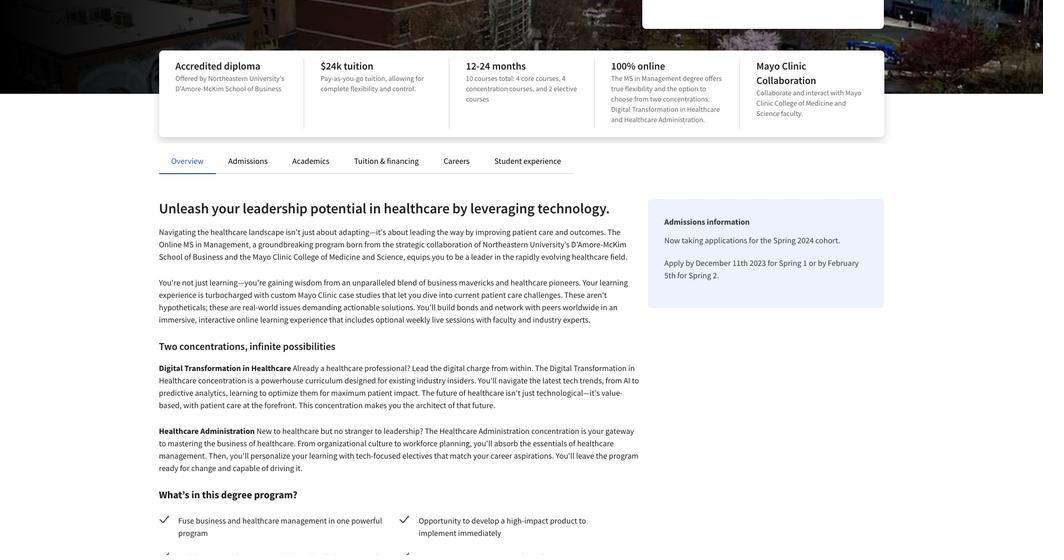 Task type: vqa. For each thing, say whether or not it's contained in the screenshot.
Great learning experience and great content. This is helpful button
no



Task type: locate. For each thing, give the bounding box(es) containing it.
you down impact.
[[389, 400, 402, 410]]

but
[[321, 426, 333, 436]]

2 horizontal spatial you
[[432, 252, 445, 262]]

northeastern inside accredited diploma offered by northeastern university's d'amore-mckim school of business
[[208, 74, 248, 83]]

of inside accredited diploma offered by northeastern university's d'amore-mckim school of business
[[248, 84, 254, 93]]

planning,
[[440, 438, 472, 448]]

the up collaboration on the top of page
[[437, 227, 449, 237]]

0 horizontal spatial you'll
[[230, 451, 249, 461]]

flexibility up choose on the top of page
[[625, 84, 653, 93]]

from left two
[[635, 94, 649, 104]]

program down gateway on the bottom
[[609, 451, 639, 461]]

0 vertical spatial northeastern
[[208, 74, 248, 83]]

courses,
[[536, 74, 561, 83], [510, 84, 535, 93]]

1 vertical spatial courses
[[466, 94, 489, 104]]

1 vertical spatial you'll
[[556, 451, 575, 461]]

interactive
[[199, 314, 235, 325]]

your left career
[[474, 451, 489, 461]]

healthcare up "predictive"
[[159, 375, 197, 386]]

collaborate
[[757, 88, 792, 97]]

december
[[696, 258, 731, 268]]

overview link
[[171, 156, 204, 166]]

1 horizontal spatial degree
[[683, 74, 704, 83]]

ms
[[624, 74, 634, 83], [183, 239, 194, 249]]

mckim inside accredited diploma offered by northeastern university's d'amore-mckim school of business
[[203, 84, 224, 93]]

digital down two
[[159, 363, 183, 373]]

you'll down "charge" at the left
[[478, 375, 497, 386]]

in left one
[[329, 515, 335, 526]]

1 vertical spatial industry
[[417, 375, 446, 386]]

fuse business and healthcare management in one powerful program
[[178, 515, 382, 538]]

powerful
[[352, 515, 382, 526]]

apply
[[665, 258, 684, 268]]

1 horizontal spatial 4
[[562, 74, 566, 83]]

digital transformation in healthcare
[[159, 363, 291, 373]]

of up faculty.
[[799, 98, 805, 108]]

ms inside '100% online the ms in management degree offers true flexibility and the option to choose from two concentrations: digital transformation in healthcare and healthcare administration.'
[[624, 74, 634, 83]]

concentrations,
[[180, 340, 248, 353]]

for inside $24k tuition pay-as-you-go tuition, allowing for complete flexibility and control.
[[416, 74, 424, 83]]

0 vertical spatial business
[[255, 84, 282, 93]]

with down "predictive"
[[183, 400, 199, 410]]

in down aren't
[[601, 302, 608, 312]]

online up 'management'
[[638, 59, 666, 72]]

1 horizontal spatial you
[[409, 290, 421, 300]]

program for powerful
[[178, 528, 208, 538]]

healthcare inside you're not just learning—you're gaining wisdom from an unparalleled blend of business mavericks and healthcare pioneers. your learning experience is turbocharged with custom mayo clinic case studies that let you dive into current patient care challenges. these aren't hypotheticals; these are real-world issues demanding actionable solutions. you'll build bonds and network with peers worldwide in an immersive, interactive online learning experience that includes optional weekly live sessions with faculty and industry experts.
[[511, 277, 548, 288]]

gaining
[[268, 277, 293, 288]]

1 horizontal spatial northeastern
[[483, 239, 528, 249]]

program for groundbreaking
[[315, 239, 345, 249]]

admissions
[[229, 156, 268, 166], [665, 216, 706, 227]]

care left at
[[227, 400, 241, 410]]

1 horizontal spatial care
[[508, 290, 523, 300]]

0 horizontal spatial degree
[[221, 488, 252, 501]]

medicine down "born"
[[329, 252, 360, 262]]

accredited
[[176, 59, 222, 72]]

unparalleled
[[352, 277, 396, 288]]

leveraging
[[471, 199, 535, 218]]

0 vertical spatial d'amore-
[[176, 84, 204, 93]]

2
[[549, 84, 553, 93]]

in inside fuse business and healthcare management in one powerful program
[[329, 515, 335, 526]]

0 vertical spatial courses,
[[536, 74, 561, 83]]

mckim down accredited
[[203, 84, 224, 93]]

1 horizontal spatial flexibility
[[625, 84, 653, 93]]

navigating the healthcare landscape isn't just about adapting—it's about leading the way by improving patient care and outcomes
[[159, 227, 604, 237]]

for down professional?
[[378, 375, 388, 386]]

business up the then,
[[217, 438, 247, 448]]

tuition & financing
[[354, 156, 419, 166]]

of down university's
[[248, 84, 254, 93]]

courses
[[475, 74, 498, 83], [466, 94, 489, 104]]

care up university's
[[539, 227, 554, 237]]

the up science,
[[383, 239, 394, 249]]

mayo down landscape
[[253, 252, 271, 262]]

ms inside . the online ms in management, a groundbreaking program born from the strategic collaboration of northeastern university's d'amore-mckim school of business and the mayo clinic college of medicine and science, equips you to be a leader in the rapidly evolving healthcare field.
[[183, 239, 194, 249]]

business down university's
[[255, 84, 282, 93]]

industry down lead
[[417, 375, 446, 386]]

0 vertical spatial degree
[[683, 74, 704, 83]]

admissions for admissions
[[229, 156, 268, 166]]

2 flexibility from the left
[[625, 84, 653, 93]]

0 horizontal spatial an
[[342, 277, 351, 288]]

1 horizontal spatial business
[[255, 84, 282, 93]]

financing
[[387, 156, 419, 166]]

interact
[[806, 88, 830, 97]]

2 vertical spatial is
[[581, 426, 587, 436]]

the right . on the right top
[[608, 227, 621, 237]]

spring left 1
[[779, 258, 802, 268]]

care up network
[[508, 290, 523, 300]]

program inside fuse business and healthcare management in one powerful program
[[178, 528, 208, 538]]

northeastern down diploma on the left of page
[[208, 74, 248, 83]]

for inside the new to healthcare but no stranger to leadership? the healthcare administration concentration is your gateway to mastering the business of healthcare. from organizational culture to workforce planning, you'll absorb the essentials of healthcare management. then, you'll personalize your learning with tech-focused electives that match your career aspirations. you'll leave the program ready for change and capable of driving it.
[[180, 463, 190, 473]]

in left this
[[191, 488, 200, 501]]

is up hypotheticals;
[[198, 290, 204, 300]]

administration up absorb
[[479, 426, 530, 436]]

career
[[491, 451, 513, 461]]

1 horizontal spatial program
[[315, 239, 345, 249]]

1 vertical spatial northeastern
[[483, 239, 528, 249]]

tuition
[[344, 59, 374, 72]]

healthcare up designed
[[326, 363, 363, 373]]

go
[[356, 74, 364, 83]]

evolving
[[542, 252, 571, 262]]

flexibility
[[351, 84, 378, 93], [625, 84, 653, 93]]

choose
[[612, 94, 633, 104]]

program inside . the online ms in management, a groundbreaking program born from the strategic collaboration of northeastern university's d'amore-mckim school of business and the mayo clinic college of medicine and science, equips you to be a leader in the rapidly evolving healthcare field.
[[315, 239, 345, 249]]

digital
[[612, 105, 631, 114], [159, 363, 183, 373], [550, 363, 572, 373]]

healthcare up powerhouse at the left bottom of page
[[251, 363, 291, 373]]

the down management,
[[240, 252, 251, 262]]

1 horizontal spatial you'll
[[474, 438, 493, 448]]

an right worldwide
[[609, 302, 618, 312]]

1 flexibility from the left
[[351, 84, 378, 93]]

0 horizontal spatial experience
[[159, 290, 197, 300]]

medicine inside mayo clinic collaboration collaborate and interact with mayo clinic college of medicine and science faculty.
[[806, 98, 834, 108]]

for down management.
[[180, 463, 190, 473]]

school down diploma on the left of page
[[225, 84, 246, 93]]

1 vertical spatial program
[[609, 451, 639, 461]]

the down healthcare administration at the bottom of page
[[204, 438, 215, 448]]

2 horizontal spatial program
[[609, 451, 639, 461]]

1 horizontal spatial college
[[775, 98, 797, 108]]

business inside fuse business and healthcare management in one powerful program
[[196, 515, 226, 526]]

current
[[455, 290, 480, 300]]

digital inside already a healthcare professional? lead the digital charge from within. the digital transformation in healthcare concentration is a powerhouse curriculum designed for existing industry insiders. you'll navigate the latest tech trends, from ai to predictive analytics, learning to optimize them for maximum patient impact. the future of healthcare isn't just technological—it's value- based, with patient care at the forefront. this concentration makes you the architect of that future.
[[550, 363, 572, 373]]

0 horizontal spatial business
[[193, 252, 223, 262]]

0 horizontal spatial care
[[227, 400, 241, 410]]

ms for .
[[183, 239, 194, 249]]

demanding
[[302, 302, 342, 312]]

0 horizontal spatial admissions
[[229, 156, 268, 166]]

clinic inside . the online ms in management, a groundbreaking program born from the strategic collaboration of northeastern university's d'amore-mckim school of business and the mayo clinic college of medicine and science, equips you to be a leader in the rapidly evolving healthcare field.
[[273, 252, 292, 262]]

collaboration
[[427, 239, 473, 249]]

flexibility inside $24k tuition pay-as-you-go tuition, allowing for complete flexibility and control.
[[351, 84, 378, 93]]

with up world in the bottom of the page
[[254, 290, 269, 300]]

0 vertical spatial school
[[225, 84, 246, 93]]

with down organizational
[[339, 451, 355, 461]]

0 horizontal spatial you'll
[[478, 375, 497, 386]]

2 vertical spatial you
[[389, 400, 402, 410]]

1 vertical spatial isn't
[[506, 388, 521, 398]]

turbocharged
[[205, 290, 252, 300]]

0 horizontal spatial courses,
[[510, 84, 535, 93]]

school inside . the online ms in management, a groundbreaking program born from the strategic collaboration of northeastern university's d'amore-mckim school of business and the mayo clinic college of medicine and science, equips you to be a leader in the rapidly evolving healthcare field.
[[159, 252, 183, 262]]

2 vertical spatial business
[[196, 515, 226, 526]]

1 vertical spatial degree
[[221, 488, 252, 501]]

just inside you're not just learning—you're gaining wisdom from an unparalleled blend of business mavericks and healthcare pioneers. your learning experience is turbocharged with custom mayo clinic case studies that let you dive into current patient care challenges. these aren't hypotheticals; these are real-world issues demanding actionable solutions. you'll build bonds and network with peers worldwide in an immersive, interactive online learning experience that includes optional weekly live sessions with faculty and industry experts.
[[195, 277, 208, 288]]

that inside already a healthcare professional? lead the digital charge from within. the digital transformation in healthcare concentration is a powerhouse curriculum designed for existing industry insiders. you'll navigate the latest tech trends, from ai to predictive analytics, learning to optimize them for maximum patient impact. the future of healthcare isn't just technological—it's value- based, with patient care at the forefront. this concentration makes you the architect of that future.
[[457, 400, 471, 410]]

0 vertical spatial you'll
[[478, 375, 497, 386]]

ms for 100%
[[624, 74, 634, 83]]

patient up network
[[482, 290, 506, 300]]

0 horizontal spatial administration
[[201, 426, 255, 436]]

1 horizontal spatial about
[[388, 227, 408, 237]]

program inside the new to healthcare but no stranger to leadership? the healthcare administration concentration is your gateway to mastering the business of healthcare. from organizational culture to workforce planning, you'll absorb the essentials of healthcare management. then, you'll personalize your learning with tech-focused electives that match your career aspirations. you'll leave the program ready for change and capable of driving it.
[[609, 451, 639, 461]]

1 vertical spatial business
[[193, 252, 223, 262]]

february
[[828, 258, 859, 268]]

is inside already a healthcare professional? lead the digital charge from within. the digital transformation in healthcare concentration is a powerhouse curriculum designed for existing industry insiders. you'll navigate the latest tech trends, from ai to predictive analytics, learning to optimize them for maximum patient impact. the future of healthcare isn't just technological—it's value- based, with patient care at the forefront. this concentration makes you the architect of that future.
[[248, 375, 253, 386]]

professional?
[[365, 363, 411, 373]]

industry inside you're not just learning—you're gaining wisdom from an unparalleled blend of business mavericks and healthcare pioneers. your learning experience is turbocharged with custom mayo clinic case studies that let you dive into current patient care challenges. these aren't hypotheticals; these are real-world issues demanding actionable solutions. you'll build bonds and network with peers worldwide in an immersive, interactive online learning experience that includes optional weekly live sessions with faculty and industry experts.
[[533, 314, 562, 325]]

to up healthcare.
[[274, 426, 281, 436]]

concentration inside the 12-24 months 10 courses total: 4  core courses, 4 concentration courses,  and 2 elective courses
[[466, 84, 508, 93]]

2 vertical spatial just
[[523, 388, 535, 398]]

1 vertical spatial courses,
[[510, 84, 535, 93]]

5th
[[665, 270, 676, 280]]

d'amore- down outcomes
[[572, 239, 604, 249]]

0 horizontal spatial ms
[[183, 239, 194, 249]]

concentration down "10"
[[466, 84, 508, 93]]

0 horizontal spatial you
[[389, 400, 402, 410]]

with
[[831, 88, 844, 97], [254, 290, 269, 300], [525, 302, 541, 312], [476, 314, 492, 325], [183, 400, 199, 410], [339, 451, 355, 461]]

admissions link
[[229, 156, 268, 166]]

0 horizontal spatial mckim
[[203, 84, 224, 93]]

for right 2023
[[768, 258, 778, 268]]

future
[[437, 388, 458, 398]]

100%
[[612, 59, 636, 72]]

about up strategic
[[388, 227, 408, 237]]

college
[[775, 98, 797, 108], [294, 252, 319, 262]]

0 vertical spatial is
[[198, 290, 204, 300]]

spring
[[774, 235, 796, 245], [779, 258, 802, 268], [689, 270, 712, 280]]

of down 'insiders.'
[[459, 388, 466, 398]]

mayo inside . the online ms in management, a groundbreaking program born from the strategic collaboration of northeastern university's d'amore-mckim school of business and the mayo clinic college of medicine and science, equips you to be a leader in the rapidly evolving healthcare field.
[[253, 252, 271, 262]]

1 vertical spatial mckim
[[604, 239, 627, 249]]

1 horizontal spatial an
[[609, 302, 618, 312]]

clinic up demanding
[[318, 290, 337, 300]]

you inside . the online ms in management, a groundbreaking program born from the strategic collaboration of northeastern university's d'amore-mckim school of business and the mayo clinic college of medicine and science, equips you to be a leader in the rapidly evolving healthcare field.
[[432, 252, 445, 262]]

to
[[700, 84, 707, 93], [446, 252, 454, 262], [632, 375, 640, 386], [260, 388, 267, 398], [274, 426, 281, 436], [375, 426, 382, 436], [159, 438, 166, 448], [395, 438, 402, 448], [463, 515, 470, 526], [579, 515, 586, 526]]

not
[[182, 277, 194, 288]]

0 horizontal spatial about
[[317, 227, 337, 237]]

of up dive
[[419, 277, 426, 288]]

1 horizontal spatial just
[[302, 227, 315, 237]]

change
[[191, 463, 216, 473]]

offered
[[176, 74, 198, 83]]

0 horizontal spatial northeastern
[[208, 74, 248, 83]]

healthcare up mastering
[[159, 426, 199, 436]]

1 horizontal spatial ms
[[624, 74, 634, 83]]

to inside '100% online the ms in management degree offers true flexibility and the option to choose from two concentrations: digital transformation in healthcare and healthcare administration.'
[[700, 84, 707, 93]]

impact.
[[394, 388, 420, 398]]

business inside accredited diploma offered by northeastern university's d'amore-mckim school of business
[[255, 84, 282, 93]]

2 horizontal spatial experience
[[524, 156, 561, 166]]

and inside the new to healthcare but no stranger to leadership? the healthcare administration concentration is your gateway to mastering the business of healthcare. from organizational culture to workforce planning, you'll absorb the essentials of healthcare management. then, you'll personalize your learning with tech-focused electives that match your career aspirations. you'll leave the program ready for change and capable of driving it.
[[218, 463, 231, 473]]

courses, down core
[[510, 84, 535, 93]]

healthcare up planning,
[[440, 426, 477, 436]]

program down 'fuse'
[[178, 528, 208, 538]]

1 horizontal spatial admissions
[[665, 216, 706, 227]]

2.
[[713, 270, 720, 280]]

rapidly
[[516, 252, 540, 262]]

student
[[495, 156, 522, 166]]

clinic down "groundbreaking"
[[273, 252, 292, 262]]

northeastern down the improving
[[483, 239, 528, 249]]

challenges.
[[524, 290, 563, 300]]

healthcare down outcomes
[[572, 252, 609, 262]]

healthcare administration
[[159, 426, 255, 436]]

university's
[[249, 74, 285, 83]]

healthcare inside the new to healthcare but no stranger to leadership? the healthcare administration concentration is your gateway to mastering the business of healthcare. from organizational culture to workforce planning, you'll absorb the essentials of healthcare management. then, you'll personalize your learning with tech-focused electives that match your career aspirations. you'll leave the program ready for change and capable of driving it.
[[440, 426, 477, 436]]

faculty.
[[782, 109, 804, 118]]

that
[[382, 290, 396, 300], [329, 314, 344, 325], [457, 400, 471, 410], [434, 451, 448, 461]]

2 horizontal spatial transformation
[[632, 105, 679, 114]]

with right 'interact'
[[831, 88, 844, 97]]

0 vertical spatial ms
[[624, 74, 634, 83]]

courses, up 2
[[536, 74, 561, 83]]

0 vertical spatial care
[[539, 227, 554, 237]]

0 horizontal spatial 4
[[516, 74, 520, 83]]

transformation inside '100% online the ms in management degree offers true flexibility and the option to choose from two concentrations: digital transformation in healthcare and healthcare administration.'
[[632, 105, 679, 114]]

learning inside the new to healthcare but no stranger to leadership? the healthcare administration concentration is your gateway to mastering the business of healthcare. from organizational culture to workforce planning, you'll absorb the essentials of healthcare management. then, you'll personalize your learning with tech-focused electives that match your career aspirations. you'll leave the program ready for change and capable of driving it.
[[309, 451, 338, 461]]

northeastern inside . the online ms in management, a groundbreaking program born from the strategic collaboration of northeastern university's d'amore-mckim school of business and the mayo clinic college of medicine and science, equips you to be a leader in the rapidly evolving healthcare field.
[[483, 239, 528, 249]]

mayo clinic collaboration collaborate and interact with mayo clinic college of medicine and science faculty.
[[757, 59, 862, 118]]

isn't down navigate
[[506, 388, 521, 398]]

just
[[302, 227, 315, 237], [195, 277, 208, 288], [523, 388, 535, 398]]

healthcare
[[384, 199, 450, 218], [211, 227, 247, 237], [572, 252, 609, 262], [511, 277, 548, 288], [326, 363, 363, 373], [468, 388, 504, 398], [282, 426, 319, 436], [578, 438, 614, 448], [243, 515, 279, 526]]

the up true
[[612, 74, 623, 83]]

cohort.
[[816, 235, 841, 245]]

that inside the new to healthcare but no stranger to leadership? the healthcare administration concentration is your gateway to mastering the business of healthcare. from organizational culture to workforce planning, you'll absorb the essentials of healthcare management. then, you'll personalize your learning with tech-focused electives that match your career aspirations. you'll leave the program ready for change and capable of driving it.
[[434, 451, 448, 461]]

isn't
[[286, 227, 301, 237], [506, 388, 521, 398]]

experience up hypotheticals;
[[159, 290, 197, 300]]

the up architect
[[422, 388, 435, 398]]

apply by december 11th 2023 for spring 1 or by february 5th for spring 2.
[[665, 258, 859, 280]]

1 vertical spatial an
[[609, 302, 618, 312]]

the inside . the online ms in management, a groundbreaking program born from the strategic collaboration of northeastern university's d'amore-mckim school of business and the mayo clinic college of medicine and science, equips you to be a leader in the rapidly evolving healthcare field.
[[608, 227, 621, 237]]

0 vertical spatial you
[[432, 252, 445, 262]]

2 vertical spatial program
[[178, 528, 208, 538]]

culture
[[368, 438, 393, 448]]

0 vertical spatial medicine
[[806, 98, 834, 108]]

0 horizontal spatial program
[[178, 528, 208, 538]]

1 vertical spatial business
[[217, 438, 247, 448]]

and inside the 12-24 months 10 courses total: 4  core courses, 4 concentration courses,  and 2 elective courses
[[536, 84, 548, 93]]

0 horizontal spatial school
[[159, 252, 183, 262]]

1 vertical spatial you
[[409, 290, 421, 300]]

you're
[[159, 277, 180, 288]]

northeastern
[[208, 74, 248, 83], [483, 239, 528, 249]]

1 vertical spatial experience
[[159, 290, 197, 300]]

mayo down wisdom
[[298, 290, 317, 300]]

0 horizontal spatial just
[[195, 277, 208, 288]]

1 horizontal spatial courses,
[[536, 74, 561, 83]]

mastering
[[168, 438, 202, 448]]

taking
[[682, 235, 704, 245]]

0 vertical spatial mckim
[[203, 84, 224, 93]]

just inside already a healthcare professional? lead the digital charge from within. the digital transformation in healthcare concentration is a powerhouse curriculum designed for existing industry insiders. you'll navigate the latest tech trends, from ai to predictive analytics, learning to optimize them for maximum patient impact. the future of healthcare isn't just technological—it's value- based, with patient care at the forefront. this concentration makes you the architect of that future.
[[523, 388, 535, 398]]

at
[[243, 400, 250, 410]]

option
[[679, 84, 699, 93]]

2 horizontal spatial is
[[581, 426, 587, 436]]

0 vertical spatial you'll
[[474, 438, 493, 448]]

1 horizontal spatial mckim
[[604, 239, 627, 249]]

1 vertical spatial ms
[[183, 239, 194, 249]]

1 vertical spatial college
[[294, 252, 319, 262]]

1 horizontal spatial digital
[[550, 363, 572, 373]]

2 administration from the left
[[479, 426, 530, 436]]

mckim inside . the online ms in management, a groundbreaking program born from the strategic collaboration of northeastern university's d'amore-mckim school of business and the mayo clinic college of medicine and science, equips you to be a leader in the rapidly evolving healthcare field.
[[604, 239, 627, 249]]

is inside the new to healthcare but no stranger to leadership? the healthcare administration concentration is your gateway to mastering the business of healthcare. from organizational culture to workforce planning, you'll absorb the essentials of healthcare management. then, you'll personalize your learning with tech-focused electives that match your career aspirations. you'll leave the program ready for change and capable of driving it.
[[581, 426, 587, 436]]

charge
[[467, 363, 490, 373]]

1 horizontal spatial isn't
[[506, 388, 521, 398]]

your
[[212, 199, 240, 218], [589, 426, 604, 436], [292, 451, 308, 461], [474, 451, 489, 461]]

1 horizontal spatial medicine
[[806, 98, 834, 108]]

what's in this degree program?
[[159, 488, 298, 501]]

2 horizontal spatial digital
[[612, 105, 631, 114]]

healthcare inside . the online ms in management, a groundbreaking program born from the strategic collaboration of northeastern university's d'amore-mckim school of business and the mayo clinic college of medicine and science, equips you to be a leader in the rapidly evolving healthcare field.
[[572, 252, 609, 262]]

for right 5th
[[678, 270, 688, 280]]

0 horizontal spatial d'amore-
[[176, 84, 204, 93]]

now
[[665, 235, 681, 245]]

leader
[[471, 252, 493, 262]]

mckim up "field."
[[604, 239, 627, 249]]

1 horizontal spatial is
[[248, 375, 253, 386]]

degree inside '100% online the ms in management degree offers true flexibility and the option to choose from two concentrations: digital transformation in healthcare and healthcare administration.'
[[683, 74, 704, 83]]

of inside you're not just learning—you're gaining wisdom from an unparalleled blend of business mavericks and healthcare pioneers. your learning experience is turbocharged with custom mayo clinic case studies that let you dive into current patient care challenges. these aren't hypotheticals; these are real-world issues demanding actionable solutions. you'll build bonds and network with peers worldwide in an immersive, interactive online learning experience that includes optional weekly live sessions with faculty and industry experts.
[[419, 277, 426, 288]]

by down accredited
[[199, 74, 207, 83]]

1 vertical spatial admissions
[[665, 216, 706, 227]]

ms down navigating
[[183, 239, 194, 249]]

total:
[[499, 74, 515, 83]]

a left high-
[[501, 515, 505, 526]]

immediately
[[458, 528, 502, 538]]

the inside '100% online the ms in management degree offers true flexibility and the option to choose from two concentrations: digital transformation in healthcare and healthcare administration.'
[[612, 74, 623, 83]]

you'll inside the new to healthcare but no stranger to leadership? the healthcare administration concentration is your gateway to mastering the business of healthcare. from organizational culture to workforce planning, you'll absorb the essentials of healthcare management. then, you'll personalize your learning with tech-focused electives that match your career aspirations. you'll leave the program ready for change and capable of driving it.
[[556, 451, 575, 461]]

by inside accredited diploma offered by northeastern university's d'amore-mckim school of business
[[199, 74, 207, 83]]

management
[[281, 515, 327, 526]]

1 vertical spatial spring
[[779, 258, 802, 268]]

1 vertical spatial is
[[248, 375, 253, 386]]

in right leader
[[495, 252, 501, 262]]

1 horizontal spatial transformation
[[574, 363, 627, 373]]

1 horizontal spatial d'amore-
[[572, 239, 604, 249]]

already
[[293, 363, 319, 373]]

careers link
[[444, 156, 470, 166]]

from down navigating the healthcare landscape isn't just about adapting—it's about leading the way by improving patient care and outcomes
[[365, 239, 381, 249]]

in up navigating the healthcare landscape isn't just about adapting—it's about leading the way by improving patient care and outcomes
[[369, 199, 381, 218]]

1 horizontal spatial online
[[638, 59, 666, 72]]

0 vertical spatial college
[[775, 98, 797, 108]]

from inside you're not just learning—you're gaining wisdom from an unparalleled blend of business mavericks and healthcare pioneers. your learning experience is turbocharged with custom mayo clinic case studies that let you dive into current patient care challenges. these aren't hypotheticals; these are real-world issues demanding actionable solutions. you'll build bonds and network with peers worldwide in an immersive, interactive online learning experience that includes optional weekly live sessions with faculty and industry experts.
[[324, 277, 340, 288]]

this
[[202, 488, 219, 501]]

0 horizontal spatial medicine
[[329, 252, 360, 262]]

2 vertical spatial care
[[227, 400, 241, 410]]

and inside $24k tuition pay-as-you-go tuition, allowing for complete flexibility and control.
[[380, 84, 391, 93]]

student experience
[[495, 156, 561, 166]]

driving
[[270, 463, 294, 473]]

spring left 2.
[[689, 270, 712, 280]]

management,
[[204, 239, 251, 249]]

stranger
[[345, 426, 373, 436]]

2 about from the left
[[388, 227, 408, 237]]

academics
[[293, 156, 330, 166]]

2 vertical spatial experience
[[290, 314, 328, 325]]

optional
[[376, 314, 405, 325]]

transformation
[[632, 105, 679, 114], [185, 363, 241, 373], [574, 363, 627, 373]]



Task type: describe. For each thing, give the bounding box(es) containing it.
gateway
[[606, 426, 635, 436]]

patient up makes on the bottom of page
[[368, 388, 393, 398]]

digital inside '100% online the ms in management degree offers true flexibility and the option to choose from two concentrations: digital transformation in healthcare and healthcare administration.'
[[612, 105, 631, 114]]

patient inside you're not just learning—you're gaining wisdom from an unparalleled blend of business mavericks and healthcare pioneers. your learning experience is turbocharged with custom mayo clinic case studies that let you dive into current patient care challenges. these aren't hypotheticals; these are real-world issues demanding actionable solutions. you'll build bonds and network with peers worldwide in an immersive, interactive online learning experience that includes optional weekly live sessions with faculty and industry experts.
[[482, 290, 506, 300]]

that down demanding
[[329, 314, 344, 325]]

a down landscape
[[253, 239, 257, 249]]

technology.
[[538, 199, 610, 218]]

fuse
[[178, 515, 194, 526]]

elective
[[554, 84, 577, 93]]

industry inside already a healthcare professional? lead the digital charge from within. the digital transformation in healthcare concentration is a powerhouse curriculum designed for existing industry insiders. you'll navigate the latest tech trends, from ai to predictive analytics, learning to optimize them for maximum patient impact. the future of healthcare isn't just technological—it's value- based, with patient care at the forefront. this concentration makes you the architect of that future.
[[417, 375, 446, 386]]

is inside you're not just learning—you're gaining wisdom from an unparalleled blend of business mavericks and healthcare pioneers. your learning experience is turbocharged with custom mayo clinic case studies that let you dive into current patient care challenges. these aren't hypotheticals; these are real-world issues demanding actionable solutions. you'll build bonds and network with peers worldwide in an immersive, interactive online learning experience that includes optional weekly live sessions with faculty and industry experts.
[[198, 290, 204, 300]]

of up leader
[[474, 239, 481, 249]]

tuition
[[354, 156, 379, 166]]

leave
[[576, 451, 595, 461]]

11th
[[733, 258, 748, 268]]

predictive
[[159, 388, 193, 398]]

in down 100% at the top
[[635, 74, 641, 83]]

mavericks
[[459, 277, 494, 288]]

to left mastering
[[159, 438, 166, 448]]

from inside . the online ms in management, a groundbreaking program born from the strategic collaboration of northeastern university's d'amore-mckim school of business and the mayo clinic college of medicine and science, equips you to be a leader in the rapidly evolving healthcare field.
[[365, 239, 381, 249]]

care inside already a healthcare professional? lead the digital charge from within. the digital transformation in healthcare concentration is a powerhouse curriculum designed for existing industry insiders. you'll navigate the latest tech trends, from ai to predictive analytics, learning to optimize them for maximum patient impact. the future of healthcare isn't just technological—it's value- based, with patient care at the forefront. this concentration makes you the architect of that future.
[[227, 400, 241, 410]]

let
[[398, 290, 407, 300]]

100% online the ms in management degree offers true flexibility and the option to choose from two concentrations: digital transformation in healthcare and healthcare administration.
[[612, 59, 722, 124]]

blend
[[398, 277, 417, 288]]

d'amore- inside accredited diploma offered by northeastern university's d'amore-mckim school of business
[[176, 84, 204, 93]]

your up management,
[[212, 199, 240, 218]]

1 about from the left
[[317, 227, 337, 237]]

2 vertical spatial spring
[[689, 270, 712, 280]]

2 4 from the left
[[562, 74, 566, 83]]

healthcare inside already a healthcare professional? lead the digital charge from within. the digital transformation in healthcare concentration is a powerhouse curriculum designed for existing industry insiders. you'll navigate the latest tech trends, from ai to predictive analytics, learning to optimize them for maximum patient impact. the future of healthcare isn't just technological—it's value- based, with patient care at the forefront. this concentration makes you the architect of that future.
[[159, 375, 197, 386]]

the up the aspirations.
[[520, 438, 532, 448]]

the right at
[[252, 400, 263, 410]]

are
[[230, 302, 241, 312]]

mayo up collaboration
[[757, 59, 780, 72]]

tuition & financing link
[[354, 156, 419, 166]]

ai
[[624, 375, 631, 386]]

the up 2023
[[761, 235, 772, 245]]

aspirations.
[[514, 451, 554, 461]]

care inside you're not just learning—you're gaining wisdom from an unparalleled blend of business mavericks and healthcare pioneers. your learning experience is turbocharged with custom mayo clinic case studies that let you dive into current patient care challenges. these aren't hypotheticals; these are real-world issues demanding actionable solutions. you'll build bonds and network with peers worldwide in an immersive, interactive online learning experience that includes optional weekly live sessions with faculty and industry experts.
[[508, 290, 523, 300]]

concentration down the digital transformation in healthcare
[[198, 375, 246, 386]]

organizational
[[317, 438, 367, 448]]

the left latest
[[530, 375, 541, 386]]

complete
[[321, 84, 349, 93]]

you inside already a healthcare professional? lead the digital charge from within. the digital transformation in healthcare concentration is a powerhouse curriculum designed for existing industry insiders. you'll navigate the latest tech trends, from ai to predictive analytics, learning to optimize them for maximum patient impact. the future of healthcare isn't just technological—it's value- based, with patient care at the forefront. this concentration makes you the architect of that future.
[[389, 400, 402, 410]]

new
[[257, 426, 272, 436]]

college inside mayo clinic collaboration collaborate and interact with mayo clinic college of medicine and science faculty.
[[775, 98, 797, 108]]

of inside mayo clinic collaboration collaborate and interact with mayo clinic college of medicine and science faculty.
[[799, 98, 805, 108]]

these
[[209, 302, 228, 312]]

2024
[[798, 235, 814, 245]]

by right apply
[[686, 258, 694, 268]]

of up personalize
[[249, 438, 256, 448]]

healthcare up the leave
[[578, 438, 614, 448]]

from up 'value-' at the right of page
[[606, 375, 622, 386]]

by up way
[[453, 199, 468, 218]]

build
[[438, 302, 455, 312]]

with down bonds
[[476, 314, 492, 325]]

your left gateway on the bottom
[[589, 426, 604, 436]]

management
[[642, 74, 682, 83]]

online inside you're not just learning—you're gaining wisdom from an unparalleled blend of business mavericks and healthcare pioneers. your learning experience is turbocharged with custom mayo clinic case studies that let you dive into current patient care challenges. these aren't hypotheticals; these are real-world issues demanding actionable solutions. you'll build bonds and network with peers worldwide in an immersive, interactive online learning experience that includes optional weekly live sessions with faculty and industry experts.
[[237, 314, 259, 325]]

0 vertical spatial spring
[[774, 235, 796, 245]]

by right or
[[818, 258, 827, 268]]

outcomes
[[570, 227, 604, 237]]

a left powerhouse at the left bottom of page
[[255, 375, 259, 386]]

true
[[612, 84, 624, 93]]

program?
[[254, 488, 298, 501]]

to left optimize
[[260, 388, 267, 398]]

impact
[[525, 515, 549, 526]]

develop
[[472, 515, 500, 526]]

in up the administration.
[[680, 105, 686, 114]]

10
[[466, 74, 473, 83]]

0 vertical spatial isn't
[[286, 227, 301, 237]]

clinic up collaboration
[[782, 59, 807, 72]]

wisdom
[[295, 277, 322, 288]]

of right essentials
[[569, 438, 576, 448]]

no
[[334, 426, 343, 436]]

the left rapidly
[[503, 252, 514, 262]]

online inside '100% online the ms in management degree offers true flexibility and the option to choose from two concentrations: digital transformation in healthcare and healthcare administration.'
[[638, 59, 666, 72]]

0 vertical spatial an
[[342, 277, 351, 288]]

of down personalize
[[262, 463, 269, 473]]

and inside fuse business and healthcare management in one powerful program
[[228, 515, 241, 526]]

includes
[[345, 314, 374, 325]]

digital
[[444, 363, 465, 373]]

student experience link
[[495, 156, 561, 166]]

existing
[[389, 375, 416, 386]]

with inside the new to healthcare but no stranger to leadership? the healthcare administration concentration is your gateway to mastering the business of healthcare. from organizational culture to workforce planning, you'll absorb the essentials of healthcare management. then, you'll personalize your learning with tech-focused electives that match your career aspirations. you'll leave the program ready for change and capable of driving it.
[[339, 451, 355, 461]]

with inside mayo clinic collaboration collaborate and interact with mayo clinic college of medicine and science faculty.
[[831, 88, 844, 97]]

a right be at top left
[[466, 252, 470, 262]]

case
[[339, 290, 354, 300]]

of up the not
[[184, 252, 191, 262]]

clinic up science
[[757, 98, 774, 108]]

overview
[[171, 156, 204, 166]]

issues
[[280, 302, 301, 312]]

or
[[809, 258, 817, 268]]

pay-
[[321, 74, 334, 83]]

tuition,
[[365, 74, 387, 83]]

powerhouse
[[261, 375, 304, 386]]

architect
[[416, 400, 447, 410]]

learning down world in the bottom of the page
[[260, 314, 289, 325]]

tech
[[563, 375, 578, 386]]

peers
[[542, 302, 561, 312]]

for up 2023
[[749, 235, 759, 245]]

the down impact.
[[403, 400, 415, 410]]

of up wisdom
[[321, 252, 328, 262]]

applications
[[705, 235, 748, 245]]

two
[[651, 94, 662, 104]]

you-
[[343, 74, 356, 83]]

healthcare up management,
[[211, 227, 247, 237]]

learning up aren't
[[600, 277, 628, 288]]

to right ai
[[632, 375, 640, 386]]

the right the leave
[[596, 451, 608, 461]]

opportunity to develop a high-impact product to implement immediately
[[419, 515, 586, 538]]

clinic inside you're not just learning—you're gaining wisdom from an unparalleled blend of business mavericks and healthcare pioneers. your learning experience is turbocharged with custom mayo clinic case studies that let you dive into current patient care challenges. these aren't hypotheticals; these are real-world issues demanding actionable solutions. you'll build bonds and network with peers worldwide in an immersive, interactive online learning experience that includes optional weekly live sessions with faculty and industry experts.
[[318, 290, 337, 300]]

business inside the new to healthcare but no stranger to leadership? the healthcare administration concentration is your gateway to mastering the business of healthcare. from organizational culture to workforce planning, you'll absorb the essentials of healthcare management. then, you'll personalize your learning with tech-focused electives that match your career aspirations. you'll leave the program ready for change and capable of driving it.
[[217, 438, 247, 448]]

school inside accredited diploma offered by northeastern university's d'amore-mckim school of business
[[225, 84, 246, 93]]

1 vertical spatial you'll
[[230, 451, 249, 461]]

groundbreaking
[[258, 239, 314, 249]]

landscape
[[249, 227, 284, 237]]

in down two concentrations, infinite possibilities
[[243, 363, 250, 373]]

business inside . the online ms in management, a groundbreaking program born from the strategic collaboration of northeastern university's d'amore-mckim school of business and the mayo clinic college of medicine and science, equips you to be a leader in the rapidly evolving healthcare field.
[[193, 252, 223, 262]]

in down navigating
[[195, 239, 202, 249]]

leading
[[410, 227, 436, 237]]

$24k
[[321, 59, 342, 72]]

learning inside already a healthcare professional? lead the digital charge from within. the digital transformation in healthcare concentration is a powerhouse curriculum designed for existing industry insiders. you'll navigate the latest tech trends, from ai to predictive analytics, learning to optimize them for maximum patient impact. the future of healthcare isn't just technological—it's value- based, with patient care at the forefront. this concentration makes you the architect of that future.
[[230, 388, 258, 398]]

a inside the opportunity to develop a high-impact product to implement immediately
[[501, 515, 505, 526]]

what's
[[159, 488, 189, 501]]

with down challenges.
[[525, 302, 541, 312]]

improving
[[476, 227, 511, 237]]

concentration down maximum
[[315, 400, 363, 410]]

the right lead
[[431, 363, 442, 373]]

0 vertical spatial just
[[302, 227, 315, 237]]

to up the immediately
[[463, 515, 470, 526]]

possibilities
[[283, 340, 336, 353]]

flexibility inside '100% online the ms in management degree offers true flexibility and the option to choose from two concentrations: digital transformation in healthcare and healthcare administration.'
[[625, 84, 653, 93]]

mayo inside you're not just learning—you're gaining wisdom from an unparalleled blend of business mavericks and healthcare pioneers. your learning experience is turbocharged with custom mayo clinic case studies that let you dive into current patient care challenges. these aren't hypotheticals; these are real-world issues demanding actionable solutions. you'll build bonds and network with peers worldwide in an immersive, interactive online learning experience that includes optional weekly live sessions with faculty and industry experts.
[[298, 290, 317, 300]]

healthcare up future.
[[468, 388, 504, 398]]

by right way
[[466, 227, 474, 237]]

healthcare down two
[[625, 115, 658, 124]]

already a healthcare professional? lead the digital charge from within. the digital transformation in healthcare concentration is a powerhouse curriculum designed for existing industry insiders. you'll navigate the latest tech trends, from ai to predictive analytics, learning to optimize them for maximum patient impact. the future of healthcare isn't just technological—it's value- based, with patient care at the forefront. this concentration makes you the architect of that future.
[[159, 363, 640, 410]]

of down future
[[448, 400, 455, 410]]

from inside '100% online the ms in management degree offers true flexibility and the option to choose from two concentrations: digital transformation in healthcare and healthcare administration.'
[[635, 94, 649, 104]]

administration.
[[659, 115, 705, 124]]

administration inside the new to healthcare but no stranger to leadership? the healthcare administration concentration is your gateway to mastering the business of healthcare. from organizational culture to workforce planning, you'll absorb the essentials of healthcare management. then, you'll personalize your learning with tech-focused electives that match your career aspirations. you'll leave the program ready for change and capable of driving it.
[[479, 426, 530, 436]]

in inside already a healthcare professional? lead the digital charge from within. the digital transformation in healthcare concentration is a powerhouse curriculum designed for existing industry insiders. you'll navigate the latest tech trends, from ai to predictive analytics, learning to optimize them for maximum patient impact. the future of healthcare isn't just technological—it's value- based, with patient care at the forefront. this concentration makes you the architect of that future.
[[629, 363, 635, 373]]

absorb
[[494, 438, 519, 448]]

navigate
[[499, 375, 528, 386]]

learning—you're
[[210, 277, 266, 288]]

with inside already a healthcare professional? lead the digital charge from within. the digital transformation in healthcare concentration is a powerhouse curriculum designed for existing industry insiders. you'll navigate the latest tech trends, from ai to predictive analytics, learning to optimize them for maximum patient impact. the future of healthcare isn't just technological—it's value- based, with patient care at the forefront. this concentration makes you the architect of that future.
[[183, 400, 199, 410]]

concentration inside the new to healthcare but no stranger to leadership? the healthcare administration concentration is your gateway to mastering the business of healthcare. from organizational culture to workforce planning, you'll absorb the essentials of healthcare management. then, you'll personalize your learning with tech-focused electives that match your career aspirations. you'll leave the program ready for change and capable of driving it.
[[532, 426, 580, 436]]

isn't inside already a healthcare professional? lead the digital charge from within. the digital transformation in healthcare concentration is a powerhouse curriculum designed for existing industry insiders. you'll navigate the latest tech trends, from ai to predictive analytics, learning to optimize them for maximum patient impact. the future of healthcare isn't just technological—it's value- based, with patient care at the forefront. this concentration makes you the architect of that future.
[[506, 388, 521, 398]]

healthcare down concentrations:
[[688, 105, 720, 114]]

0 vertical spatial experience
[[524, 156, 561, 166]]

d'amore- inside . the online ms in management, a groundbreaking program born from the strategic collaboration of northeastern university's d'amore-mckim school of business and the mayo clinic college of medicine and science, equips you to be a leader in the rapidly evolving healthcare field.
[[572, 239, 604, 249]]

1 administration from the left
[[201, 426, 255, 436]]

the right navigating
[[198, 227, 209, 237]]

aren't
[[587, 290, 607, 300]]

to down leadership?
[[395, 438, 402, 448]]

patient down analytics,
[[200, 400, 225, 410]]

in inside you're not just learning—you're gaining wisdom from an unparalleled blend of business mavericks and healthcare pioneers. your learning experience is turbocharged with custom mayo clinic case studies that let you dive into current patient care challenges. these aren't hypotheticals; these are real-world issues demanding actionable solutions. you'll build bonds and network with peers worldwide in an immersive, interactive online learning experience that includes optional weekly live sessions with faculty and industry experts.
[[601, 302, 608, 312]]

transformation inside already a healthcare professional? lead the digital charge from within. the digital transformation in healthcare concentration is a powerhouse curriculum designed for existing industry insiders. you'll navigate the latest tech trends, from ai to predictive analytics, learning to optimize them for maximum patient impact. the future of healthcare isn't just technological—it's value- based, with patient care at the forefront. this concentration makes you the architect of that future.
[[574, 363, 627, 373]]

the inside '100% online the ms in management degree offers true flexibility and the option to choose from two concentrations: digital transformation in healthcare and healthcare administration.'
[[668, 84, 678, 93]]

a up curriculum
[[321, 363, 325, 373]]

lead
[[412, 363, 429, 373]]

that left 'let'
[[382, 290, 396, 300]]

the up latest
[[535, 363, 548, 373]]

healthcare up from
[[282, 426, 319, 436]]

worldwide
[[563, 302, 600, 312]]

healthcare up 'leading'
[[384, 199, 450, 218]]

you inside you're not just learning—you're gaining wisdom from an unparalleled blend of business mavericks and healthcare pioneers. your learning experience is turbocharged with custom mayo clinic case studies that let you dive into current patient care challenges. these aren't hypotheticals; these are real-world issues demanding actionable solutions. you'll build bonds and network with peers worldwide in an immersive, interactive online learning experience that includes optional weekly live sessions with faculty and industry experts.
[[409, 290, 421, 300]]

trends,
[[580, 375, 604, 386]]

electives
[[403, 451, 433, 461]]

management.
[[159, 451, 207, 461]]

diploma
[[224, 59, 261, 72]]

2 horizontal spatial care
[[539, 227, 554, 237]]

0 vertical spatial courses
[[475, 74, 498, 83]]

patient up rapidly
[[513, 227, 537, 237]]

college inside . the online ms in management, a groundbreaking program born from the strategic collaboration of northeastern university's d'amore-mckim school of business and the mayo clinic college of medicine and science, equips you to be a leader in the rapidly evolving healthcare field.
[[294, 252, 319, 262]]

essentials
[[533, 438, 567, 448]]

0 horizontal spatial digital
[[159, 363, 183, 373]]

technological—it's
[[537, 388, 600, 398]]

latest
[[543, 375, 562, 386]]

admissions for admissions information
[[665, 216, 706, 227]]

to inside . the online ms in management, a groundbreaking program born from the strategic collaboration of northeastern university's d'amore-mckim school of business and the mayo clinic college of medicine and science, equips you to be a leader in the rapidly evolving healthcare field.
[[446, 252, 454, 262]]

12-
[[466, 59, 480, 72]]

be
[[455, 252, 464, 262]]

to up "culture" in the bottom of the page
[[375, 426, 382, 436]]

medicine inside . the online ms in management, a groundbreaking program born from the strategic collaboration of northeastern university's d'amore-mckim school of business and the mayo clinic college of medicine and science, equips you to be a leader in the rapidly evolving healthcare field.
[[329, 252, 360, 262]]

concentrations:
[[663, 94, 710, 104]]

your up the it.
[[292, 451, 308, 461]]

from up navigate
[[492, 363, 508, 373]]

the inside the new to healthcare but no stranger to leadership? the healthcare administration concentration is your gateway to mastering the business of healthcare. from organizational culture to workforce planning, you'll absorb the essentials of healthcare management. then, you'll personalize your learning with tech-focused electives that match your career aspirations. you'll leave the program ready for change and capable of driving it.
[[425, 426, 438, 436]]

you'll inside already a healthcare professional? lead the digital charge from within. the digital transformation in healthcare concentration is a powerhouse curriculum designed for existing industry insiders. you'll navigate the latest tech trends, from ai to predictive analytics, learning to optimize them for maximum patient impact. the future of healthcare isn't just technological—it's value- based, with patient care at the forefront. this concentration makes you the architect of that future.
[[478, 375, 497, 386]]

0 horizontal spatial transformation
[[185, 363, 241, 373]]

online
[[159, 239, 182, 249]]

analytics,
[[195, 388, 228, 398]]

to right product
[[579, 515, 586, 526]]

born
[[347, 239, 363, 249]]

healthcare inside fuse business and healthcare management in one powerful program
[[243, 515, 279, 526]]

studies
[[356, 290, 381, 300]]

for down curriculum
[[320, 388, 330, 398]]

1 4 from the left
[[516, 74, 520, 83]]

it.
[[296, 463, 303, 473]]

business inside you're not just learning—you're gaining wisdom from an unparalleled blend of business mavericks and healthcare pioneers. your learning experience is turbocharged with custom mayo clinic case studies that let you dive into current patient care challenges. these aren't hypotheticals; these are real-world issues demanding actionable solutions. you'll build bonds and network with peers worldwide in an immersive, interactive online learning experience that includes optional weekly live sessions with faculty and industry experts.
[[428, 277, 458, 288]]

mayo right 'interact'
[[846, 88, 862, 97]]

now taking applications for the spring 2024 cohort.
[[665, 235, 841, 245]]

$24k tuition pay-as-you-go tuition, allowing for complete flexibility and control.
[[321, 59, 424, 93]]



